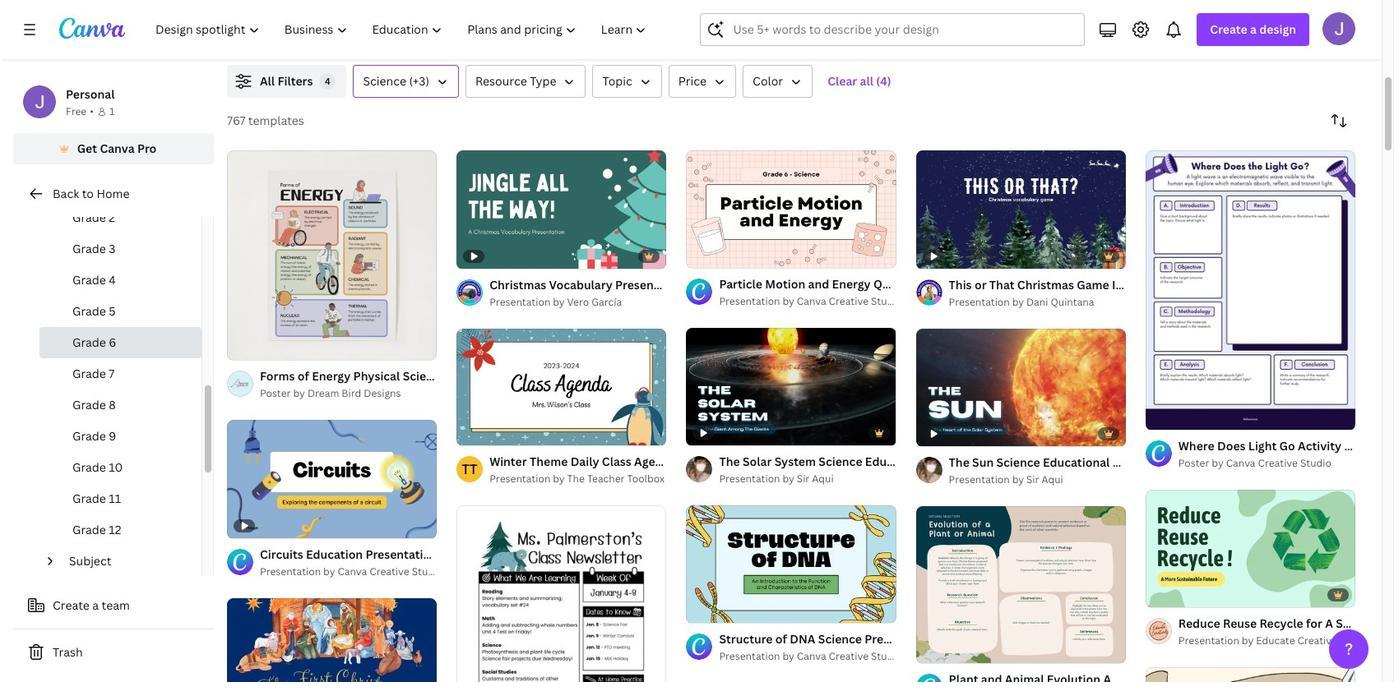 Task type: vqa. For each thing, say whether or not it's contained in the screenshot.
Grade 5's Grade
yes



Task type: locate. For each thing, give the bounding box(es) containing it.
1 vertical spatial 3
[[1176, 411, 1181, 423]]

creative for poster by canva creative studio link
[[1259, 457, 1298, 471]]

grade 10
[[72, 460, 123, 476]]

1 of 12
[[468, 427, 496, 439]]

presentation inside winter theme daily class agenda in colorful modern style presentation by the teacher toolbox
[[490, 473, 551, 487]]

4 grade from the top
[[72, 304, 106, 319]]

creative for the "presentation by canva creative studio" "link" corresponding to 1 of 21
[[829, 295, 869, 308]]

motion and force image
[[1129, 0, 1395, 4]]

creative
[[342, 30, 382, 44], [643, 30, 682, 44], [829, 295, 869, 308], [1259, 457, 1298, 471], [370, 565, 410, 579], [829, 650, 869, 664]]

1 of 2
[[239, 341, 262, 353], [928, 645, 951, 657]]

educate
[[1257, 635, 1296, 649]]

None search field
[[701, 13, 1086, 46]]

1 lesson from the left
[[260, 30, 293, 44]]

0 vertical spatial the
[[260, 12, 281, 27]]

grade inside "link"
[[72, 272, 106, 288]]

studio inside symbiotic relationships lesson by canva creative studio
[[685, 30, 716, 44]]

by inside bacteria and viruses lesson by ljr edu resources
[[897, 30, 909, 44]]

12 up winter
[[487, 427, 496, 439]]

1 vertical spatial 12
[[109, 523, 121, 538]]

2 lesson from the left
[[561, 30, 594, 44]]

poster inside poster by dream bird designs link
[[260, 387, 291, 401]]

0 horizontal spatial 4
[[109, 272, 116, 288]]

grade left 8
[[72, 397, 106, 413]]

15
[[716, 604, 727, 617]]

grade
[[72, 210, 106, 225], [72, 241, 106, 257], [72, 272, 106, 288], [72, 304, 106, 319], [72, 335, 106, 351], [72, 366, 106, 382], [72, 397, 106, 413], [72, 429, 106, 444], [72, 460, 106, 476], [72, 491, 106, 507], [72, 523, 106, 538]]

0 horizontal spatial aqui
[[812, 473, 834, 487]]

a
[[1251, 21, 1257, 37], [92, 598, 99, 614]]

2 vertical spatial presentation by canva creative studio link
[[720, 650, 903, 666]]

grade 7
[[72, 366, 115, 382]]

lesson by canva creative studio link
[[260, 29, 508, 45], [561, 29, 809, 45]]

0 vertical spatial designs
[[1268, 30, 1305, 44]]

lesson for motion
[[1162, 30, 1195, 44]]

grade 12 link
[[39, 515, 202, 546]]

grade for grade 5
[[72, 304, 106, 319]]

3 grade from the top
[[72, 272, 106, 288]]

grade 3
[[72, 241, 116, 257]]

by inside the solar system lesson by canva creative studio
[[296, 30, 308, 44]]

0 horizontal spatial 1 of 2
[[239, 341, 262, 353]]

lesson down symbiotic
[[561, 30, 594, 44]]

1 vertical spatial create
[[53, 598, 90, 614]]

grade for grade 9
[[72, 429, 106, 444]]

grade 7 link
[[39, 359, 202, 390]]

0 horizontal spatial designs
[[364, 387, 401, 401]]

symbiotic relationships link
[[561, 11, 809, 29]]

1 vertical spatial 1 of 2
[[928, 645, 951, 657]]

1 horizontal spatial and
[[1205, 12, 1226, 27]]

grade for grade 6
[[72, 335, 106, 351]]

of for 1 of 15 link at the bottom
[[705, 604, 714, 617]]

grade left 5
[[72, 304, 106, 319]]

0 horizontal spatial lesson by canva creative studio link
[[260, 29, 508, 45]]

4 filter options selected element
[[320, 73, 336, 90]]

tt link
[[457, 457, 483, 483]]

dream
[[1212, 30, 1244, 44], [308, 387, 339, 401]]

1 vertical spatial 2
[[257, 341, 262, 353]]

create down motion and force image at top
[[1211, 21, 1248, 37]]

0 vertical spatial create
[[1211, 21, 1248, 37]]

presentation by educate creatively
[[1179, 635, 1346, 649]]

presentation by educate creatively link
[[1179, 634, 1356, 650]]

12
[[487, 427, 496, 439], [109, 523, 121, 538]]

0 vertical spatial 3
[[109, 241, 116, 257]]

system
[[315, 12, 357, 27]]

presentation by vero garcía link
[[490, 294, 667, 311]]

templates
[[248, 113, 304, 128]]

1 horizontal spatial 12
[[487, 427, 496, 439]]

and inside bacteria and viruses lesson by ljr edu resources
[[911, 12, 932, 27]]

Sort by button
[[1323, 105, 1356, 137]]

4 lesson from the left
[[1162, 30, 1195, 44]]

reduce reuse recycle for a sustainable future education presentation in green blue illustrative style image
[[1146, 490, 1356, 608]]

aqui for canva
[[812, 473, 834, 487]]

1 vertical spatial poster
[[1179, 457, 1210, 471]]

1 horizontal spatial sir
[[1027, 473, 1040, 487]]

0 horizontal spatial presentation by sir aqui
[[720, 473, 834, 487]]

the teacher toolbox image
[[457, 457, 483, 483]]

1 horizontal spatial 2
[[257, 341, 262, 353]]

presentation by sir aqui link for dani
[[949, 472, 1126, 489]]

and up ljr
[[911, 12, 932, 27]]

lesson inside motion and force lesson by dream bird designs
[[1162, 30, 1195, 44]]

home
[[97, 186, 130, 202]]

canva inside symbiotic relationships lesson by canva creative studio
[[611, 30, 640, 44]]

a left design
[[1251, 21, 1257, 37]]

the inside winter theme daily class agenda in colorful modern style presentation by the teacher toolbox
[[567, 473, 585, 487]]

sir
[[797, 473, 810, 487], [1027, 473, 1040, 487]]

of for the leftmost 1 of 2 link
[[246, 341, 255, 353]]

0 horizontal spatial bird
[[342, 387, 362, 401]]

0 vertical spatial 12
[[487, 427, 496, 439]]

create a team
[[53, 598, 130, 614]]

top level navigation element
[[145, 13, 661, 46]]

2 vertical spatial presentation by canva creative studio
[[720, 650, 903, 664]]

designs inside motion and force lesson by dream bird designs
[[1268, 30, 1305, 44]]

the left solar
[[260, 12, 281, 27]]

lesson by canva creative studio link up the science
[[260, 29, 508, 45]]

0 vertical spatial a
[[1251, 21, 1257, 37]]

10 grade from the top
[[72, 491, 106, 507]]

of for 1 of 10 link
[[1165, 588, 1174, 601]]

1 vertical spatial dream
[[308, 387, 339, 401]]

1 horizontal spatial 1 of 2
[[928, 645, 951, 657]]

1 and from the left
[[911, 12, 932, 27]]

of for 1 of 3 link
[[1165, 411, 1174, 423]]

0 vertical spatial 1 of 2 link
[[227, 151, 437, 361]]

2 lesson by canva creative studio link from the left
[[561, 29, 809, 45]]

grade 10 link
[[39, 453, 202, 484]]

all
[[860, 73, 874, 89]]

1 horizontal spatial presentation by sir aqui link
[[949, 472, 1126, 489]]

back to home link
[[13, 178, 214, 211]]

1 horizontal spatial create
[[1211, 21, 1248, 37]]

canva inside "button"
[[100, 141, 135, 156]]

0 horizontal spatial 2
[[109, 210, 115, 225]]

grade for grade 11
[[72, 491, 106, 507]]

grade for grade 3
[[72, 241, 106, 257]]

0 horizontal spatial a
[[92, 598, 99, 614]]

presentation by canva creative studio for 1 of 21
[[720, 295, 903, 308]]

trash link
[[13, 637, 214, 670]]

creatively
[[1298, 635, 1346, 649]]

create left team
[[53, 598, 90, 614]]

1 for structure of dna science presentation in light blue green lined style image
[[698, 604, 703, 617]]

winter
[[490, 455, 527, 470]]

studio inside poster by canva creative studio link
[[1301, 457, 1332, 471]]

7 grade from the top
[[72, 397, 106, 413]]

grade 8
[[72, 397, 116, 413]]

creative inside poster by canva creative studio link
[[1259, 457, 1298, 471]]

1 of 15 link
[[687, 506, 897, 624]]

6 grade from the top
[[72, 366, 106, 382]]

lesson down solar
[[260, 30, 293, 44]]

0 horizontal spatial create
[[53, 598, 90, 614]]

0 vertical spatial presentation by canva creative studio
[[720, 295, 903, 308]]

toolbox
[[627, 473, 665, 487]]

resource
[[476, 73, 527, 89]]

6
[[109, 335, 116, 351]]

team
[[102, 598, 130, 614]]

create inside button
[[53, 598, 90, 614]]

poster by canva creative studio link
[[1179, 456, 1356, 473]]

creative inside the solar system lesson by canva creative studio
[[342, 30, 382, 44]]

a inside dropdown button
[[1251, 21, 1257, 37]]

of for 1 of 12 link
[[475, 427, 484, 439]]

lesson by canva creative studio link for symbiotic relationships
[[561, 29, 809, 45]]

lesson for the
[[260, 30, 293, 44]]

1 horizontal spatial the
[[567, 473, 585, 487]]

1 horizontal spatial bird
[[1246, 30, 1266, 44]]

and for bacteria
[[911, 12, 932, 27]]

4
[[325, 75, 331, 87], [109, 272, 116, 288]]

lesson inside the solar system lesson by canva creative studio
[[260, 30, 293, 44]]

1 horizontal spatial poster
[[1179, 457, 1210, 471]]

0 horizontal spatial presentation by sir aqui link
[[720, 472, 897, 488]]

colorful
[[693, 455, 739, 470]]

5 grade from the top
[[72, 335, 106, 351]]

of
[[705, 248, 714, 261], [246, 341, 255, 353], [1165, 411, 1174, 423], [475, 427, 484, 439], [1165, 588, 1174, 601], [705, 604, 714, 617], [935, 645, 944, 657]]

1 horizontal spatial 10
[[1176, 588, 1187, 601]]

price button
[[669, 65, 737, 98]]

0 vertical spatial poster
[[260, 387, 291, 401]]

winter theme daily class agenda in colorful modern style image
[[457, 329, 667, 447]]

aqui
[[812, 473, 834, 487], [1042, 473, 1064, 487]]

grade 2
[[72, 210, 115, 225]]

the solar system link
[[260, 11, 508, 29]]

presentation by sir aqui for canva
[[720, 473, 834, 487]]

0 horizontal spatial poster
[[260, 387, 291, 401]]

winter theme daily class agenda in colorful modern style link
[[490, 454, 817, 472]]

grade up the subject
[[72, 523, 106, 538]]

lesson by canva creative studio link down relationships
[[561, 29, 809, 45]]

0 vertical spatial 1 of 2
[[239, 341, 262, 353]]

lesson down motion at the top of page
[[1162, 30, 1195, 44]]

and left force
[[1205, 12, 1226, 27]]

8 grade from the top
[[72, 429, 106, 444]]

create inside dropdown button
[[1211, 21, 1248, 37]]

grade down the grade 3
[[72, 272, 106, 288]]

1 vertical spatial presentation by canva creative studio link
[[260, 564, 443, 581]]

12 down 11
[[109, 523, 121, 538]]

0 vertical spatial bird
[[1246, 30, 1266, 44]]

grade for grade 8
[[72, 397, 106, 413]]

0 vertical spatial 2
[[109, 210, 115, 225]]

1 vertical spatial designs
[[364, 387, 401, 401]]

grade left 11
[[72, 491, 106, 507]]

and inside motion and force lesson by dream bird designs
[[1205, 12, 1226, 27]]

grade down grade 2
[[72, 241, 106, 257]]

create a design button
[[1198, 13, 1310, 46]]

0 horizontal spatial 12
[[109, 523, 121, 538]]

1 vertical spatial 1 of 2 link
[[916, 507, 1126, 664]]

grade down to
[[72, 210, 106, 225]]

subject
[[69, 554, 111, 569]]

0 horizontal spatial the
[[260, 12, 281, 27]]

1 horizontal spatial a
[[1251, 21, 1257, 37]]

the down daily
[[567, 473, 585, 487]]

1
[[109, 105, 115, 118], [698, 248, 703, 261], [239, 341, 243, 353], [1158, 411, 1162, 423], [468, 427, 473, 439], [1158, 588, 1162, 601], [698, 604, 703, 617], [928, 645, 933, 657]]

1 horizontal spatial 4
[[325, 75, 331, 87]]

grade 9 link
[[39, 421, 202, 453]]

agenda
[[634, 455, 677, 470]]

a left team
[[92, 598, 99, 614]]

0 vertical spatial 4
[[325, 75, 331, 87]]

lesson inside symbiotic relationships lesson by canva creative studio
[[561, 30, 594, 44]]

grade 11 link
[[39, 484, 202, 515]]

3
[[109, 241, 116, 257], [1176, 411, 1181, 423]]

a inside button
[[92, 598, 99, 614]]

grade 5 link
[[39, 296, 202, 327]]

the inside the solar system lesson by canva creative studio
[[260, 12, 281, 27]]

1 vertical spatial the
[[567, 473, 585, 487]]

free
[[66, 105, 87, 118]]

4 right filters
[[325, 75, 331, 87]]

particle motion and energy quiz presentation in light pink white lined style image
[[687, 150, 897, 268]]

motion and force link
[[1162, 11, 1395, 29]]

1 horizontal spatial dream
[[1212, 30, 1244, 44]]

presentation by sir aqui for dani
[[949, 473, 1064, 487]]

0 horizontal spatial and
[[911, 12, 932, 27]]

lesson inside bacteria and viruses lesson by ljr edu resources
[[861, 30, 895, 44]]

grade left 9
[[72, 429, 106, 444]]

0 vertical spatial 10
[[109, 460, 123, 476]]

2 horizontal spatial 2
[[946, 645, 951, 657]]

get
[[77, 141, 97, 156]]

presentation by canva creative studio link
[[720, 294, 903, 310], [260, 564, 443, 581], [720, 650, 903, 666]]

1 of 15
[[698, 604, 727, 617]]

presentation by canva creative studio
[[720, 295, 903, 308], [260, 565, 443, 579], [720, 650, 903, 664]]

2 and from the left
[[1205, 12, 1226, 27]]

1 horizontal spatial aqui
[[1042, 473, 1064, 487]]

1 vertical spatial 4
[[109, 272, 116, 288]]

1 horizontal spatial designs
[[1268, 30, 1305, 44]]

2 vertical spatial 2
[[946, 645, 951, 657]]

1 horizontal spatial presentation by sir aqui
[[949, 473, 1064, 487]]

lesson by ljr edu resources link
[[861, 29, 1109, 45]]

0 vertical spatial presentation by canva creative studio link
[[720, 294, 903, 310]]

Search search field
[[734, 14, 1075, 45]]

0 vertical spatial dream
[[1212, 30, 1244, 44]]

grade down grade 9
[[72, 460, 106, 476]]

1 of 2 link
[[227, 151, 437, 361], [916, 507, 1126, 664]]

11 grade from the top
[[72, 523, 106, 538]]

by inside winter theme daily class agenda in colorful modern style presentation by the teacher toolbox
[[553, 473, 565, 487]]

by inside motion and force lesson by dream bird designs
[[1198, 30, 1209, 44]]

1 grade from the top
[[72, 210, 106, 225]]

4 up 5
[[109, 272, 116, 288]]

bird
[[1246, 30, 1266, 44], [342, 387, 362, 401]]

9
[[109, 429, 116, 444]]

the teacher toolbox element
[[457, 457, 483, 483]]

1 for reduce reuse recycle for a sustainable future education presentation in green blue illustrative style image
[[1158, 588, 1162, 601]]

1 vertical spatial a
[[92, 598, 99, 614]]

0 horizontal spatial 1 of 2 link
[[227, 151, 437, 361]]

0 horizontal spatial sir
[[797, 473, 810, 487]]

grade left the 6
[[72, 335, 106, 351]]

create a team button
[[13, 590, 214, 623]]

by
[[296, 30, 308, 44], [596, 30, 608, 44], [897, 30, 909, 44], [1198, 30, 1209, 44], [783, 295, 795, 308], [553, 295, 565, 309], [1013, 295, 1025, 309], [293, 387, 305, 401], [1212, 457, 1224, 471], [553, 473, 565, 487], [783, 473, 795, 487], [1013, 473, 1025, 487], [323, 565, 335, 579], [1242, 635, 1254, 649], [783, 650, 795, 664]]

1 vertical spatial 10
[[1176, 588, 1187, 601]]

studio
[[384, 30, 416, 44], [685, 30, 716, 44], [871, 295, 903, 308], [1301, 457, 1332, 471], [412, 565, 443, 579], [871, 650, 903, 664]]

0 horizontal spatial dream
[[308, 387, 339, 401]]

0 horizontal spatial 10
[[109, 460, 123, 476]]

lesson down bacteria
[[861, 30, 895, 44]]

style
[[788, 455, 817, 470]]

2 grade from the top
[[72, 241, 106, 257]]

1 for 'forms of energy physical science classroom poster pastel illustratted' image
[[239, 341, 243, 353]]

lesson by canva creative studio link for the solar system
[[260, 29, 508, 45]]

grade 5
[[72, 304, 116, 319]]

1 horizontal spatial lesson by canva creative studio link
[[561, 29, 809, 45]]

1 lesson by canva creative studio link from the left
[[260, 29, 508, 45]]

1 vertical spatial bird
[[342, 387, 362, 401]]

grade left 7
[[72, 366, 106, 382]]

9 grade from the top
[[72, 460, 106, 476]]

sir for dani
[[1027, 473, 1040, 487]]

3 lesson from the left
[[861, 30, 895, 44]]

poster inside poster by canva creative studio link
[[1179, 457, 1210, 471]]

grade for grade 4
[[72, 272, 106, 288]]

presentation by the teacher toolbox link
[[490, 472, 667, 488]]

forms of energy physical science classroom poster pastel illustratted image
[[227, 151, 437, 361]]



Task type: describe. For each thing, give the bounding box(es) containing it.
solar
[[283, 12, 313, 27]]

daily
[[571, 455, 599, 470]]

1 of 10 link
[[1146, 490, 1356, 608]]

resource type
[[476, 73, 557, 89]]

studio inside the solar system lesson by canva creative studio
[[384, 30, 416, 44]]

and for motion
[[1205, 12, 1226, 27]]

21
[[716, 248, 726, 261]]

of for the 1 of 21 link
[[705, 248, 714, 261]]

winter theme daily class agenda in colorful modern style presentation by the teacher toolbox
[[490, 455, 817, 487]]

1 of 3 link
[[1146, 151, 1356, 431]]

force
[[1229, 12, 1260, 27]]

grade for grade 10
[[72, 460, 106, 476]]

0 horizontal spatial 3
[[109, 241, 116, 257]]

1 for where does light go activity research poster in light blue violet lined style image
[[1158, 411, 1162, 423]]

get canva pro button
[[13, 133, 214, 165]]

science (+3)
[[363, 73, 430, 89]]

in
[[679, 455, 690, 470]]

color
[[753, 73, 783, 89]]

back
[[53, 186, 79, 202]]

create for create a design
[[1211, 21, 1248, 37]]

clear
[[828, 73, 858, 89]]

grade for grade 7
[[72, 366, 106, 382]]

grade for grade 12
[[72, 523, 106, 538]]

all filters
[[260, 73, 313, 89]]

grade for grade 2
[[72, 210, 106, 225]]

bacteria and viruses link
[[861, 11, 1109, 29]]

creative for the "presentation by canva creative studio" "link" related to 1 of 15
[[829, 650, 869, 664]]

presentation by vero garcía
[[490, 295, 622, 309]]

11
[[109, 491, 121, 507]]

clear all (4)
[[828, 73, 892, 89]]

creative inside symbiotic relationships lesson by canva creative studio
[[643, 30, 682, 44]]

aqui for dani
[[1042, 473, 1064, 487]]

1 of 21 link
[[687, 150, 897, 268]]

presentation by canva creative studio link for 1 of 15
[[720, 650, 903, 666]]

viruses
[[935, 12, 976, 27]]

subject button
[[63, 546, 192, 578]]

class
[[602, 455, 632, 470]]

all
[[260, 73, 275, 89]]

poster by dream bird designs
[[260, 387, 401, 401]]

poster for poster by canva creative studio
[[1179, 457, 1210, 471]]

1 of 2 for plant and animal evolution activity research poster in hand drawn style image
[[928, 645, 951, 657]]

relationships
[[620, 12, 696, 27]]

grade 4 link
[[39, 265, 202, 296]]

topic
[[603, 73, 633, 89]]

bacteria and viruses lesson by ljr edu resources
[[861, 12, 1001, 44]]

7
[[109, 366, 115, 382]]

1 for particle motion and energy quiz presentation in light pink white lined style 'image'
[[698, 248, 703, 261]]

symbiotic
[[561, 12, 617, 27]]

lesson by dream bird designs link
[[1162, 29, 1395, 45]]

grade 3 link
[[39, 234, 202, 265]]

presentation by canva creative studio link for 1 of 21
[[720, 294, 903, 310]]

767
[[227, 113, 246, 128]]

1 vertical spatial presentation by canva creative studio
[[260, 565, 443, 579]]

the first christmas reading activity educational presentation in blue brown watercolor style image
[[227, 599, 437, 683]]

poster for poster by dream bird designs
[[260, 387, 291, 401]]

seasonal theme class newsletter in white blue simple modern style image
[[457, 506, 667, 683]]

canva inside the solar system lesson by canva creative studio
[[310, 30, 340, 44]]

garcía
[[592, 295, 622, 309]]

grade 2 link
[[39, 202, 202, 234]]

presentation by dani quintana
[[949, 295, 1095, 309]]

color button
[[743, 65, 813, 98]]

american revolution analyzing figures, events, ideas educational presentation in cream playful style image
[[1146, 668, 1356, 683]]

presentation by sir aqui link for canva
[[720, 472, 897, 488]]

create for create a team
[[53, 598, 90, 614]]

type
[[530, 73, 557, 89]]

a for design
[[1251, 21, 1257, 37]]

structure of dna science presentation in light blue green lined style image
[[687, 506, 897, 624]]

1 for "winter theme daily class agenda in colorful modern style" "image"
[[468, 427, 473, 439]]

design
[[1260, 21, 1297, 37]]

price
[[679, 73, 707, 89]]

1 for plant and animal evolution activity research poster in hand drawn style image
[[928, 645, 933, 657]]

1 horizontal spatial 1 of 2 link
[[916, 507, 1126, 664]]

jacob simon image
[[1323, 12, 1356, 45]]

plant and animal evolution activity research poster in hand drawn style image
[[916, 507, 1126, 664]]

symbiotic relationships lesson by canva creative studio
[[561, 12, 716, 44]]

create a design
[[1211, 21, 1297, 37]]

get canva pro
[[77, 141, 157, 156]]

bird inside poster by dream bird designs link
[[342, 387, 362, 401]]

2 for 'forms of energy physical science classroom poster pastel illustratted' image
[[257, 341, 262, 353]]

1 horizontal spatial 3
[[1176, 411, 1181, 423]]

motion and force lesson by dream bird designs
[[1162, 12, 1305, 44]]

by inside symbiotic relationships lesson by canva creative studio
[[596, 30, 608, 44]]

where does light go activity research poster in light blue violet lined style image
[[1146, 151, 1356, 431]]

1 of 10
[[1158, 588, 1187, 601]]

lesson for bacteria
[[861, 30, 895, 44]]

a for team
[[92, 598, 99, 614]]

motion
[[1162, 12, 1202, 27]]

modern
[[741, 455, 785, 470]]

edu
[[931, 30, 950, 44]]

1 of 3
[[1158, 411, 1181, 423]]

1 of 12 link
[[457, 329, 667, 447]]

teacher
[[587, 473, 625, 487]]

presentation by canva creative studio for 1 of 15
[[720, 650, 903, 664]]

pro
[[137, 141, 157, 156]]

topic button
[[593, 65, 662, 98]]

1 of 2 for 'forms of energy physical science classroom poster pastel illustratted' image
[[239, 341, 262, 353]]

resources
[[952, 30, 1001, 44]]

5
[[109, 304, 116, 319]]

767 templates
[[227, 113, 304, 128]]

personal
[[66, 86, 115, 102]]

1 of 21
[[698, 248, 726, 261]]

poster by canva creative studio
[[1179, 457, 1332, 471]]

the solar system lesson by canva creative studio
[[260, 12, 416, 44]]

to
[[82, 186, 94, 202]]

2 for plant and animal evolution activity research poster in hand drawn style image
[[946, 645, 951, 657]]

grade 12
[[72, 523, 121, 538]]

clear all (4) button
[[820, 65, 900, 98]]

bacteria
[[861, 12, 908, 27]]

dream inside motion and force lesson by dream bird designs
[[1212, 30, 1244, 44]]

of for the rightmost 1 of 2 link
[[935, 645, 944, 657]]

grade 4
[[72, 272, 116, 288]]

(4)
[[877, 73, 892, 89]]

dani
[[1027, 295, 1049, 309]]

grade 11
[[72, 491, 121, 507]]

bird inside motion and force lesson by dream bird designs
[[1246, 30, 1266, 44]]

4 inside "link"
[[109, 272, 116, 288]]

(+3)
[[409, 73, 430, 89]]

science (+3) button
[[353, 65, 459, 98]]

sir for canva
[[797, 473, 810, 487]]

8
[[109, 397, 116, 413]]

vero
[[567, 295, 589, 309]]

theme
[[530, 455, 568, 470]]

creative for the middle the "presentation by canva creative studio" "link"
[[370, 565, 410, 579]]

back to home
[[53, 186, 130, 202]]



